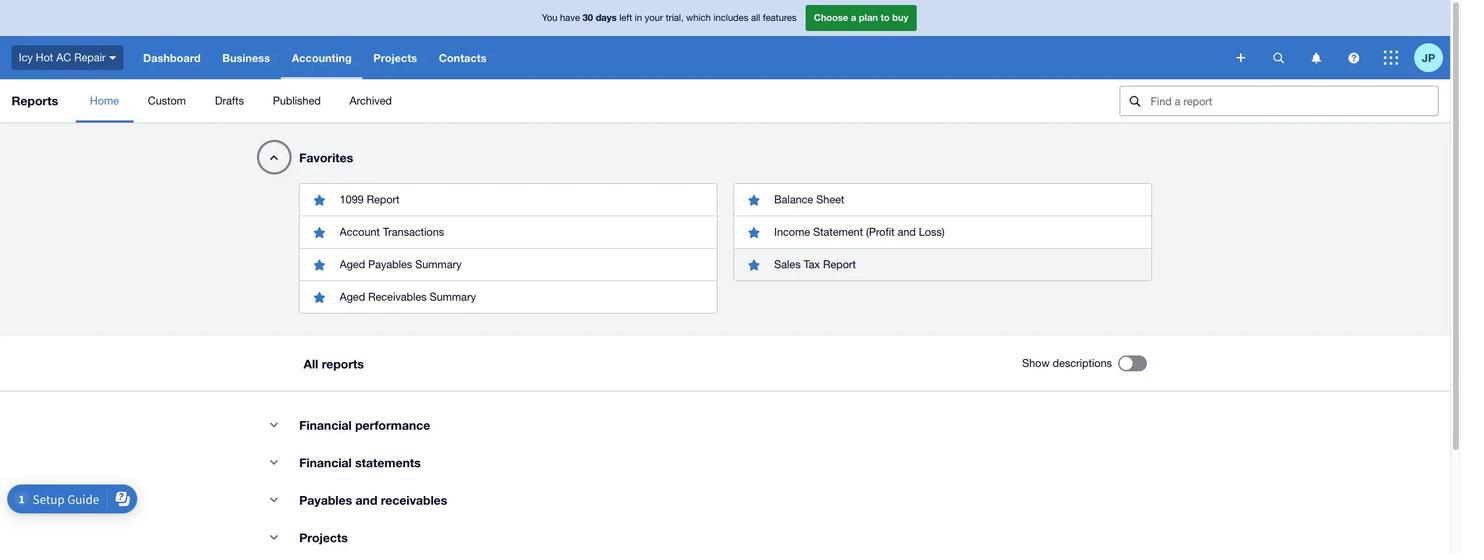Task type: vqa. For each thing, say whether or not it's contained in the screenshot.
"GAINS"
no



Task type: describe. For each thing, give the bounding box(es) containing it.
30
[[583, 12, 593, 23]]

dashboard link
[[132, 36, 212, 79]]

balance sheet
[[775, 194, 845, 206]]

home
[[90, 95, 119, 107]]

in
[[635, 12, 642, 23]]

1 horizontal spatial svg image
[[1349, 52, 1360, 63]]

0 horizontal spatial projects
[[299, 531, 348, 546]]

0 horizontal spatial svg image
[[1312, 52, 1321, 63]]

(profit
[[867, 226, 895, 238]]

remove favorite image for aged receivables summary
[[305, 283, 334, 312]]

aged payables summary link
[[299, 248, 717, 281]]

payables inside 'link'
[[368, 259, 412, 271]]

expand report group image
[[260, 143, 289, 172]]

transactions
[[383, 226, 444, 238]]

collapse report group image for financial performance
[[260, 411, 289, 440]]

accounting button
[[281, 36, 363, 79]]

which
[[687, 12, 711, 23]]

summary for aged receivables summary
[[430, 291, 476, 303]]

you have 30 days left in your trial, which includes all features
[[542, 12, 797, 23]]

archived
[[350, 95, 392, 107]]

statements
[[355, 456, 421, 471]]

reports
[[12, 93, 58, 108]]

aged receivables summary link
[[299, 281, 717, 313]]

all reports
[[304, 356, 364, 372]]

account transactions
[[340, 226, 444, 238]]

banner containing jp
[[0, 0, 1451, 79]]

features
[[763, 12, 797, 23]]

jp
[[1423, 51, 1436, 64]]

1 vertical spatial payables
[[299, 493, 352, 508]]

trial,
[[666, 12, 684, 23]]

includes
[[714, 12, 749, 23]]

summary for aged payables summary
[[415, 259, 462, 271]]

days
[[596, 12, 617, 23]]

remove favorite image for sales tax report
[[740, 251, 769, 280]]

all
[[304, 356, 318, 372]]

financial performance
[[299, 418, 431, 433]]

aged for aged payables summary
[[340, 259, 365, 271]]

reports
[[322, 356, 364, 372]]

choose
[[814, 12, 849, 23]]

published link
[[259, 79, 335, 123]]

account
[[340, 226, 380, 238]]

1099 report
[[340, 194, 400, 206]]

home link
[[76, 79, 134, 123]]

1 horizontal spatial svg image
[[1237, 53, 1246, 62]]

dashboard
[[143, 51, 201, 64]]

financial for financial performance
[[299, 418, 352, 433]]

published
[[273, 95, 321, 107]]

1 horizontal spatial and
[[898, 226, 916, 238]]

accounting
[[292, 51, 352, 64]]

remove favorite image for 1099 report
[[305, 186, 334, 215]]

contacts
[[439, 51, 487, 64]]

contacts button
[[428, 36, 498, 79]]

collapse report group image for payables and receivables
[[260, 486, 289, 515]]

have
[[560, 12, 580, 23]]

balance sheet link
[[734, 184, 1152, 216]]

navigation inside banner
[[132, 36, 1227, 79]]

remove favorite image for account transactions
[[305, 218, 334, 247]]

all
[[751, 12, 761, 23]]

plan
[[859, 12, 879, 23]]



Task type: locate. For each thing, give the bounding box(es) containing it.
payables
[[368, 259, 412, 271], [299, 493, 352, 508]]

remove favorite image inside balance sheet link
[[740, 186, 769, 215]]

menu
[[76, 79, 1109, 123]]

1 collapse report group image from the top
[[260, 411, 289, 440]]

aged payables summary
[[340, 259, 462, 271]]

sheet
[[817, 194, 845, 206]]

1 vertical spatial financial
[[299, 456, 352, 471]]

1 vertical spatial projects
[[299, 531, 348, 546]]

svg image
[[1385, 51, 1399, 65], [1312, 52, 1321, 63], [1349, 52, 1360, 63]]

sales tax report link
[[734, 248, 1152, 281]]

collapse report group image for financial statements
[[260, 449, 289, 477]]

2 collapse report group image from the top
[[260, 449, 289, 477]]

descriptions
[[1053, 358, 1113, 370]]

1 financial from the top
[[299, 418, 352, 433]]

collapse report group image
[[260, 411, 289, 440], [260, 449, 289, 477], [260, 486, 289, 515]]

to
[[881, 12, 890, 23]]

receivables
[[381, 493, 448, 508]]

financial down financial performance
[[299, 456, 352, 471]]

income
[[775, 226, 811, 238]]

archived link
[[335, 79, 407, 123]]

1 horizontal spatial remove favorite image
[[740, 218, 769, 247]]

tax
[[804, 259, 821, 271]]

1 aged from the top
[[340, 259, 365, 271]]

remove favorite image left income
[[740, 218, 769, 247]]

Find a report text field
[[1150, 87, 1439, 116]]

remove favorite image for income statement (profit and loss)
[[740, 218, 769, 247]]

1 horizontal spatial report
[[824, 259, 856, 271]]

your
[[645, 12, 663, 23]]

0 vertical spatial aged
[[340, 259, 365, 271]]

custom
[[148, 95, 186, 107]]

favorites
[[299, 150, 353, 165]]

aged left 'receivables' at the left bottom
[[340, 291, 365, 303]]

and
[[898, 226, 916, 238], [356, 493, 378, 508]]

payables and receivables
[[299, 493, 448, 508]]

aged inside 'link'
[[340, 259, 365, 271]]

and left the "loss)"
[[898, 226, 916, 238]]

icy hot ac repair
[[19, 51, 106, 63]]

buy
[[893, 12, 909, 23]]

remove favorite image for balance sheet
[[740, 186, 769, 215]]

report right 1099
[[367, 194, 400, 206]]

0 vertical spatial financial
[[299, 418, 352, 433]]

remove favorite image inside aged receivables summary link
[[305, 283, 334, 312]]

performance
[[355, 418, 431, 433]]

navigation containing dashboard
[[132, 36, 1227, 79]]

2 remove favorite image from the left
[[740, 218, 769, 247]]

projects button
[[363, 36, 428, 79]]

2 aged from the top
[[340, 291, 365, 303]]

0 horizontal spatial report
[[367, 194, 400, 206]]

aged for aged receivables summary
[[340, 291, 365, 303]]

banner
[[0, 0, 1451, 79]]

remove favorite image left account
[[305, 218, 334, 247]]

1 vertical spatial summary
[[430, 291, 476, 303]]

2 vertical spatial collapse report group image
[[260, 486, 289, 515]]

1 horizontal spatial projects
[[374, 51, 417, 64]]

navigation
[[132, 36, 1227, 79]]

aged down account
[[340, 259, 365, 271]]

1099
[[340, 194, 364, 206]]

report
[[367, 194, 400, 206], [824, 259, 856, 271]]

0 vertical spatial and
[[898, 226, 916, 238]]

summary inside 'link'
[[415, 259, 462, 271]]

0 vertical spatial collapse report group image
[[260, 411, 289, 440]]

a
[[851, 12, 857, 23]]

business
[[222, 51, 270, 64]]

left
[[620, 12, 633, 23]]

show descriptions
[[1023, 358, 1113, 370]]

icy
[[19, 51, 33, 63]]

remove favorite image for aged payables summary
[[305, 251, 334, 280]]

2 horizontal spatial svg image
[[1385, 51, 1399, 65]]

0 horizontal spatial payables
[[299, 493, 352, 508]]

sales tax report
[[775, 259, 856, 271]]

1 horizontal spatial payables
[[368, 259, 412, 271]]

0 horizontal spatial remove favorite image
[[305, 218, 334, 247]]

statement
[[814, 226, 864, 238]]

svg image inside icy hot ac repair popup button
[[109, 56, 116, 60]]

drafts link
[[201, 79, 259, 123]]

you
[[542, 12, 558, 23]]

ac
[[56, 51, 71, 63]]

financial up financial statements
[[299, 418, 352, 433]]

0 vertical spatial payables
[[368, 259, 412, 271]]

projects right collapse report group icon
[[299, 531, 348, 546]]

income statement (profit and loss)
[[775, 226, 945, 238]]

and down financial statements
[[356, 493, 378, 508]]

remove favorite image
[[305, 218, 334, 247], [740, 218, 769, 247]]

1 vertical spatial aged
[[340, 291, 365, 303]]

jp button
[[1415, 36, 1451, 79]]

icy hot ac repair button
[[0, 36, 132, 79]]

loss)
[[919, 226, 945, 238]]

aged
[[340, 259, 365, 271], [340, 291, 365, 303]]

menu containing home
[[76, 79, 1109, 123]]

financial
[[299, 418, 352, 433], [299, 456, 352, 471]]

1 vertical spatial and
[[356, 493, 378, 508]]

remove favorite image
[[305, 186, 334, 215], [740, 186, 769, 215], [305, 251, 334, 280], [740, 251, 769, 280], [305, 283, 334, 312]]

drafts
[[215, 95, 244, 107]]

income statement (profit and loss) link
[[734, 216, 1152, 248]]

1 vertical spatial collapse report group image
[[260, 449, 289, 477]]

repair
[[74, 51, 106, 63]]

choose a plan to buy
[[814, 12, 909, 23]]

remove favorite image inside aged payables summary 'link'
[[305, 251, 334, 280]]

0 vertical spatial projects
[[374, 51, 417, 64]]

sales
[[775, 259, 801, 271]]

custom link
[[134, 79, 201, 123]]

0 horizontal spatial and
[[356, 493, 378, 508]]

collapse report group image
[[260, 524, 289, 553]]

3 collapse report group image from the top
[[260, 486, 289, 515]]

business button
[[212, 36, 281, 79]]

summary right 'receivables' at the left bottom
[[430, 291, 476, 303]]

financial for financial statements
[[299, 456, 352, 471]]

remove favorite image inside account transactions link
[[305, 218, 334, 247]]

account transactions link
[[299, 216, 717, 248]]

summary
[[415, 259, 462, 271], [430, 291, 476, 303]]

0 vertical spatial summary
[[415, 259, 462, 271]]

projects
[[374, 51, 417, 64], [299, 531, 348, 546]]

show
[[1023, 358, 1050, 370]]

balance
[[775, 194, 814, 206]]

1 vertical spatial report
[[824, 259, 856, 271]]

aged receivables summary
[[340, 291, 476, 303]]

remove favorite image inside '1099 report' link
[[305, 186, 334, 215]]

projects inside dropdown button
[[374, 51, 417, 64]]

2 financial from the top
[[299, 456, 352, 471]]

receivables
[[368, 291, 427, 303]]

None field
[[1120, 86, 1439, 116]]

summary down transactions
[[415, 259, 462, 271]]

payables down 'account transactions'
[[368, 259, 412, 271]]

2 horizontal spatial svg image
[[1274, 52, 1285, 63]]

0 horizontal spatial svg image
[[109, 56, 116, 60]]

hot
[[36, 51, 53, 63]]

0 vertical spatial report
[[367, 194, 400, 206]]

remove favorite image inside sales tax report link
[[740, 251, 769, 280]]

payables down financial statements
[[299, 493, 352, 508]]

svg image
[[1274, 52, 1285, 63], [1237, 53, 1246, 62], [109, 56, 116, 60]]

1 remove favorite image from the left
[[305, 218, 334, 247]]

financial statements
[[299, 456, 421, 471]]

1099 report link
[[299, 184, 717, 216]]

report right tax
[[824, 259, 856, 271]]

remove favorite image inside income statement (profit and loss) link
[[740, 218, 769, 247]]

projects up archived on the top left of page
[[374, 51, 417, 64]]



